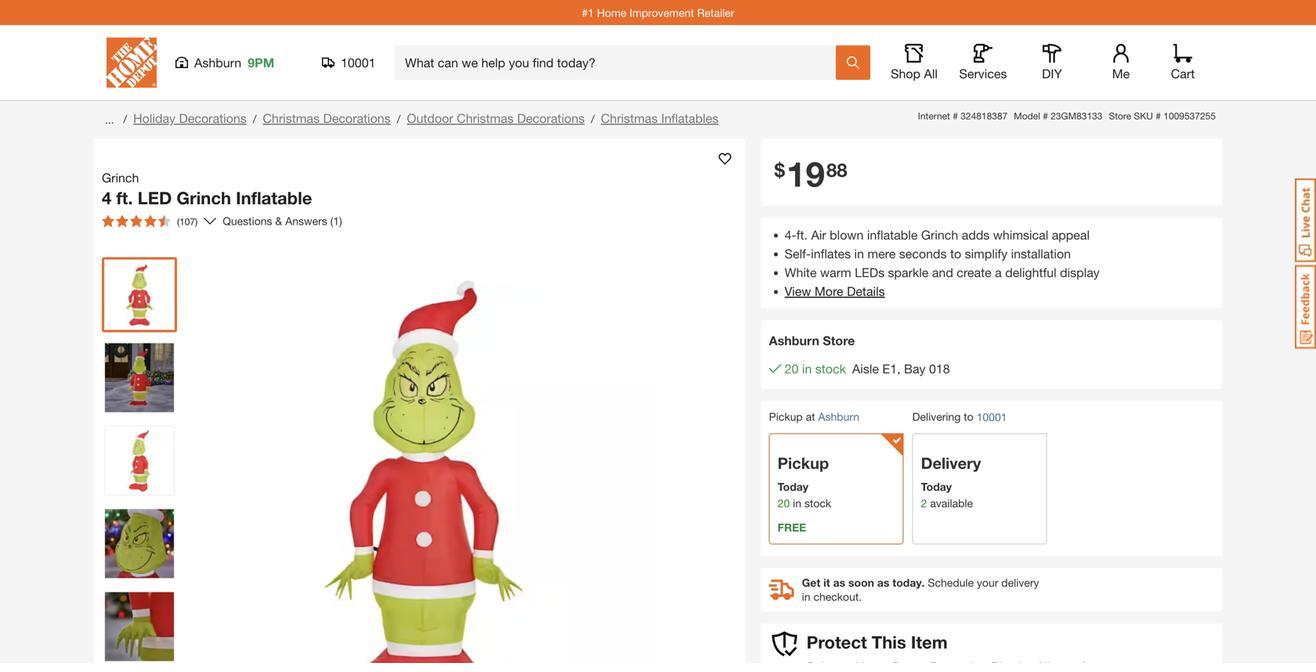Task type: vqa. For each thing, say whether or not it's contained in the screenshot.
Boards
no



Task type: locate. For each thing, give the bounding box(es) containing it.
delivery
[[1002, 577, 1040, 590]]

christmas
[[263, 111, 320, 126], [457, 111, 514, 126], [601, 111, 658, 126]]

christmas down 'what can we help you find today?' search box on the top of page
[[601, 111, 658, 126]]

0 vertical spatial stock
[[816, 362, 847, 377]]

1 # from the left
[[953, 111, 959, 121]]

1 vertical spatial grinch
[[177, 188, 231, 209]]

schedule your delivery in checkout.
[[802, 577, 1040, 604]]

1 / from the left
[[123, 112, 127, 125]]

0 horizontal spatial today
[[778, 481, 809, 494]]

christmas right the outdoor
[[457, 111, 514, 126]]

(107) link
[[96, 209, 217, 234]]

led
[[138, 188, 172, 209]]

a
[[996, 265, 1002, 280]]

stock down ashburn store
[[816, 362, 847, 377]]

20 inside pickup today 20 in stock
[[778, 497, 790, 510]]

as right the soon
[[878, 577, 890, 590]]

sparkle
[[889, 265, 929, 280]]

10001 inside delivering to 10001
[[977, 411, 1008, 424]]

today inside delivery today 2 available
[[922, 481, 952, 494]]

1 vertical spatial 20
[[778, 497, 790, 510]]

shop all button
[[890, 44, 940, 82]]

20 down ashburn store
[[785, 362, 799, 377]]

installation
[[1012, 246, 1072, 261]]

1 today from the left
[[778, 481, 809, 494]]

2 horizontal spatial #
[[1156, 111, 1162, 121]]

air
[[812, 228, 827, 243]]

inflatables
[[662, 111, 719, 126]]

ashburn up 20 in stock
[[769, 333, 820, 348]]

1 vertical spatial ft.
[[797, 228, 808, 243]]

store left sku
[[1110, 111, 1132, 121]]

store up 20 in stock
[[823, 333, 855, 348]]

2 vertical spatial grinch
[[922, 228, 959, 243]]

grinch christmas inflatables 23gm83133 64.0 image
[[105, 261, 174, 330]]

in inside '4-ft. air blown inflatable grinch adds whimsical appeal self-inflates in mere seconds to simplify installation white warm leds sparkle and create a delightful display view more details'
[[855, 246, 865, 261]]

10001 right delivering
[[977, 411, 1008, 424]]

0 horizontal spatial #
[[953, 111, 959, 121]]

0 horizontal spatial as
[[834, 577, 846, 590]]

this
[[872, 632, 907, 653]]

grinch up '4'
[[102, 170, 139, 185]]

ashburn button
[[819, 411, 860, 424]]

home
[[597, 6, 627, 19]]

diy button
[[1028, 44, 1078, 82]]

cart link
[[1166, 44, 1201, 82]]

3 christmas from the left
[[601, 111, 658, 126]]

0 horizontal spatial to
[[951, 246, 962, 261]]

create
[[957, 265, 992, 280]]

0 horizontal spatial ft.
[[116, 188, 133, 209]]

in
[[855, 246, 865, 261], [803, 362, 812, 377], [793, 497, 802, 510], [802, 591, 811, 604]]

10001 inside button
[[341, 55, 376, 70]]

as
[[834, 577, 846, 590], [878, 577, 890, 590]]

0 horizontal spatial store
[[823, 333, 855, 348]]

/
[[123, 112, 127, 125], [253, 112, 257, 125], [397, 112, 401, 125], [591, 112, 595, 125]]

in up "leds"
[[855, 246, 865, 261]]

pickup left at
[[769, 411, 803, 424]]

feedback link image
[[1296, 265, 1317, 350]]

grinch link
[[102, 169, 145, 187]]

2 horizontal spatial christmas
[[601, 111, 658, 126]]

1 vertical spatial ashburn
[[769, 333, 820, 348]]

1 horizontal spatial grinch
[[177, 188, 231, 209]]

get
[[802, 577, 821, 590]]

0 vertical spatial store
[[1110, 111, 1132, 121]]

model
[[1015, 111, 1041, 121]]

0 vertical spatial pickup
[[769, 411, 803, 424]]

inflatable
[[236, 188, 312, 209]]

to up the and
[[951, 246, 962, 261]]

324818387
[[961, 111, 1008, 121]]

to left 10001 link
[[964, 411, 974, 424]]

details
[[847, 284, 885, 299]]

answers
[[285, 215, 327, 228]]

adds
[[962, 228, 990, 243]]

bay
[[905, 362, 926, 377]]

checkout.
[[814, 591, 862, 604]]

1 vertical spatial store
[[823, 333, 855, 348]]

# right internet
[[953, 111, 959, 121]]

simplify
[[965, 246, 1008, 261]]

1 horizontal spatial today
[[922, 481, 952, 494]]

grinch up (107)
[[177, 188, 231, 209]]

stock inside pickup today 20 in stock
[[805, 497, 832, 510]]

leds
[[855, 265, 885, 280]]

# right sku
[[1156, 111, 1162, 121]]

seconds
[[900, 246, 947, 261]]

outdoor
[[407, 111, 454, 126]]

1 horizontal spatial 10001
[[977, 411, 1008, 424]]

2 horizontal spatial decorations
[[517, 111, 585, 126]]

0 vertical spatial to
[[951, 246, 962, 261]]

ft. inside '4-ft. air blown inflatable grinch adds whimsical appeal self-inflates in mere seconds to simplify installation white warm leds sparkle and create a delightful display view more details'
[[797, 228, 808, 243]]

ashburn for ashburn store
[[769, 333, 820, 348]]

/ down 'what can we help you find today?' search box on the top of page
[[591, 112, 595, 125]]

0 vertical spatial ashburn
[[194, 55, 242, 70]]

grinch christmas inflatables 23gm83133 a0.3 image
[[105, 510, 174, 579]]

(107)
[[177, 216, 198, 227]]

grinch
[[102, 170, 139, 185], [177, 188, 231, 209], [922, 228, 959, 243]]

in up free
[[793, 497, 802, 510]]

4 / from the left
[[591, 112, 595, 125]]

in inside pickup today 20 in stock
[[793, 497, 802, 510]]

/ right the ...
[[123, 112, 127, 125]]

delightful
[[1006, 265, 1057, 280]]

... / holiday decorations / christmas decorations / outdoor christmas decorations / christmas inflatables
[[102, 111, 719, 126]]

pickup at ashburn
[[769, 411, 860, 424]]

ashburn left 9pm
[[194, 55, 242, 70]]

to
[[951, 246, 962, 261], [964, 411, 974, 424]]

today inside pickup today 20 in stock
[[778, 481, 809, 494]]

20 in stock
[[785, 362, 847, 377]]

stock up free
[[805, 497, 832, 510]]

0 vertical spatial 10001
[[341, 55, 376, 70]]

internet
[[919, 111, 951, 121]]

today up 2
[[922, 481, 952, 494]]

1 horizontal spatial store
[[1110, 111, 1132, 121]]

1 horizontal spatial ft.
[[797, 228, 808, 243]]

# right model
[[1043, 111, 1049, 121]]

20 up free
[[778, 497, 790, 510]]

0 horizontal spatial grinch
[[102, 170, 139, 185]]

in down get at the right bottom of page
[[802, 591, 811, 604]]

1 horizontal spatial christmas
[[457, 111, 514, 126]]

today for delivery
[[922, 481, 952, 494]]

10001 up christmas decorations link
[[341, 55, 376, 70]]

1 vertical spatial 10001
[[977, 411, 1008, 424]]

in down ashburn store
[[803, 362, 812, 377]]

4
[[102, 188, 111, 209]]

grinch christmas inflatables 23gm83133 e1.1 image
[[105, 344, 174, 413]]

pickup
[[769, 411, 803, 424], [778, 454, 829, 473]]

store
[[1110, 111, 1132, 121], [823, 333, 855, 348]]

1 vertical spatial to
[[964, 411, 974, 424]]

view
[[785, 284, 812, 299]]

20
[[785, 362, 799, 377], [778, 497, 790, 510]]

available
[[931, 497, 974, 510]]

2 decorations from the left
[[323, 111, 391, 126]]

... button
[[102, 109, 117, 131]]

as right it
[[834, 577, 846, 590]]

1 as from the left
[[834, 577, 846, 590]]

1 vertical spatial pickup
[[778, 454, 829, 473]]

2 today from the left
[[922, 481, 952, 494]]

3 # from the left
[[1156, 111, 1162, 121]]

$
[[775, 159, 785, 181]]

ft. left air
[[797, 228, 808, 243]]

ft. right '4'
[[116, 188, 133, 209]]

0 vertical spatial 20
[[785, 362, 799, 377]]

questions
[[223, 215, 272, 228]]

today up free
[[778, 481, 809, 494]]

0 vertical spatial ft.
[[116, 188, 133, 209]]

grinch inside '4-ft. air blown inflatable grinch adds whimsical appeal self-inflates in mere seconds to simplify installation white warm leds sparkle and create a delightful display view more details'
[[922, 228, 959, 243]]

pickup inside pickup today 20 in stock
[[778, 454, 829, 473]]

pickup down at
[[778, 454, 829, 473]]

improvement
[[630, 6, 695, 19]]

1 horizontal spatial decorations
[[323, 111, 391, 126]]

sku
[[1135, 111, 1154, 121]]

1 horizontal spatial #
[[1043, 111, 1049, 121]]

protect
[[807, 632, 867, 653]]

2 horizontal spatial grinch
[[922, 228, 959, 243]]

0 horizontal spatial decorations
[[179, 111, 247, 126]]

1 horizontal spatial to
[[964, 411, 974, 424]]

0 horizontal spatial christmas
[[263, 111, 320, 126]]

grinch up seconds
[[922, 228, 959, 243]]

/ left the outdoor
[[397, 112, 401, 125]]

2 vertical spatial ashburn
[[819, 411, 860, 424]]

0 horizontal spatial 10001
[[341, 55, 376, 70]]

grinch christmas inflatables 23gm83133 40.2 image
[[105, 427, 174, 496]]

10001
[[341, 55, 376, 70], [977, 411, 1008, 424]]

delivering
[[913, 411, 961, 424]]

1 horizontal spatial as
[[878, 577, 890, 590]]

/ down 9pm
[[253, 112, 257, 125]]

1 vertical spatial stock
[[805, 497, 832, 510]]

ashburn right at
[[819, 411, 860, 424]]

christmas down 9pm
[[263, 111, 320, 126]]



Task type: describe. For each thing, give the bounding box(es) containing it.
1 decorations from the left
[[179, 111, 247, 126]]

services button
[[959, 44, 1009, 82]]

pickup for pickup today 20 in stock
[[778, 454, 829, 473]]

self-
[[785, 246, 811, 261]]

get it as soon as today.
[[802, 577, 925, 590]]

holiday decorations link
[[133, 111, 247, 126]]

#1
[[582, 6, 594, 19]]

retailer
[[698, 6, 735, 19]]

shop
[[891, 66, 921, 81]]

schedule
[[928, 577, 974, 590]]

delivery
[[922, 454, 982, 473]]

warm
[[821, 265, 852, 280]]

questions & answers (1)
[[223, 215, 342, 228]]

today for pickup
[[778, 481, 809, 494]]

grinch 4 ft. led grinch inflatable
[[102, 170, 312, 209]]

2 christmas from the left
[[457, 111, 514, 126]]

2 # from the left
[[1043, 111, 1049, 121]]

23gm83133
[[1051, 111, 1103, 121]]

aisle e1, bay 018
[[853, 362, 951, 377]]

018
[[930, 362, 951, 377]]

view more details link
[[785, 284, 885, 299]]

all
[[925, 66, 938, 81]]

item
[[912, 632, 948, 653]]

services
[[960, 66, 1008, 81]]

whimsical
[[994, 228, 1049, 243]]

2
[[922, 497, 928, 510]]

shop all
[[891, 66, 938, 81]]

mere
[[868, 246, 896, 261]]

christmas inflatables link
[[601, 111, 719, 126]]

#1 home improvement retailer
[[582, 6, 735, 19]]

delivering to 10001
[[913, 411, 1008, 424]]

free
[[778, 521, 807, 534]]

ashburn 9pm
[[194, 55, 275, 70]]

the home depot logo image
[[107, 38, 157, 88]]

blown
[[830, 228, 864, 243]]

inflates
[[811, 246, 851, 261]]

2 / from the left
[[253, 112, 257, 125]]

4-ft. air blown inflatable grinch adds whimsical appeal self-inflates in mere seconds to simplify installation white warm leds sparkle and create a delightful display view more details
[[785, 228, 1100, 299]]

10001 link
[[977, 409, 1008, 426]]

christmas decorations link
[[263, 111, 391, 126]]

cart
[[1172, 66, 1196, 81]]

it
[[824, 577, 831, 590]]

grinch christmas inflatables 23gm83133 1d.4 image
[[105, 593, 174, 662]]

0 vertical spatial grinch
[[102, 170, 139, 185]]

ashburn store
[[769, 333, 855, 348]]

(1)
[[331, 215, 342, 228]]

to inside '4-ft. air blown inflatable grinch adds whimsical appeal self-inflates in mere seconds to simplify installation white warm leds sparkle and create a delightful display view more details'
[[951, 246, 962, 261]]

19
[[787, 153, 825, 194]]

today.
[[893, 577, 925, 590]]

me button
[[1097, 44, 1147, 82]]

soon
[[849, 577, 875, 590]]

3 decorations from the left
[[517, 111, 585, 126]]

...
[[105, 113, 114, 126]]

1009537255
[[1164, 111, 1217, 121]]

10001 button
[[322, 55, 376, 71]]

delivery today 2 available
[[922, 454, 982, 510]]

diy
[[1043, 66, 1063, 81]]

white
[[785, 265, 817, 280]]

protect this item
[[807, 632, 948, 653]]

ashburn for ashburn 9pm
[[194, 55, 242, 70]]

your
[[977, 577, 999, 590]]

and
[[933, 265, 954, 280]]

aisle
[[853, 362, 879, 377]]

pickup today 20 in stock
[[778, 454, 832, 510]]

2 as from the left
[[878, 577, 890, 590]]

display
[[1061, 265, 1100, 280]]

in inside schedule your delivery in checkout.
[[802, 591, 811, 604]]

internet # 324818387 model # 23gm83133 store sku # 1009537255
[[919, 111, 1217, 121]]

more
[[815, 284, 844, 299]]

(107) button
[[96, 209, 204, 234]]

$ 19 88
[[775, 153, 848, 194]]

to inside delivering to 10001
[[964, 411, 974, 424]]

appeal
[[1053, 228, 1090, 243]]

What can we help you find today? search field
[[405, 46, 836, 79]]

4.5 stars image
[[102, 215, 171, 228]]

88
[[827, 159, 848, 181]]

me
[[1113, 66, 1131, 81]]

3 / from the left
[[397, 112, 401, 125]]

pickup for pickup at ashburn
[[769, 411, 803, 424]]

1 christmas from the left
[[263, 111, 320, 126]]

outdoor christmas decorations link
[[407, 111, 585, 126]]

e1,
[[883, 362, 901, 377]]

4-
[[785, 228, 797, 243]]

at
[[806, 411, 816, 424]]

ft. inside grinch 4 ft. led grinch inflatable
[[116, 188, 133, 209]]

live chat image
[[1296, 179, 1317, 263]]

9pm
[[248, 55, 275, 70]]

inflatable
[[868, 228, 918, 243]]



